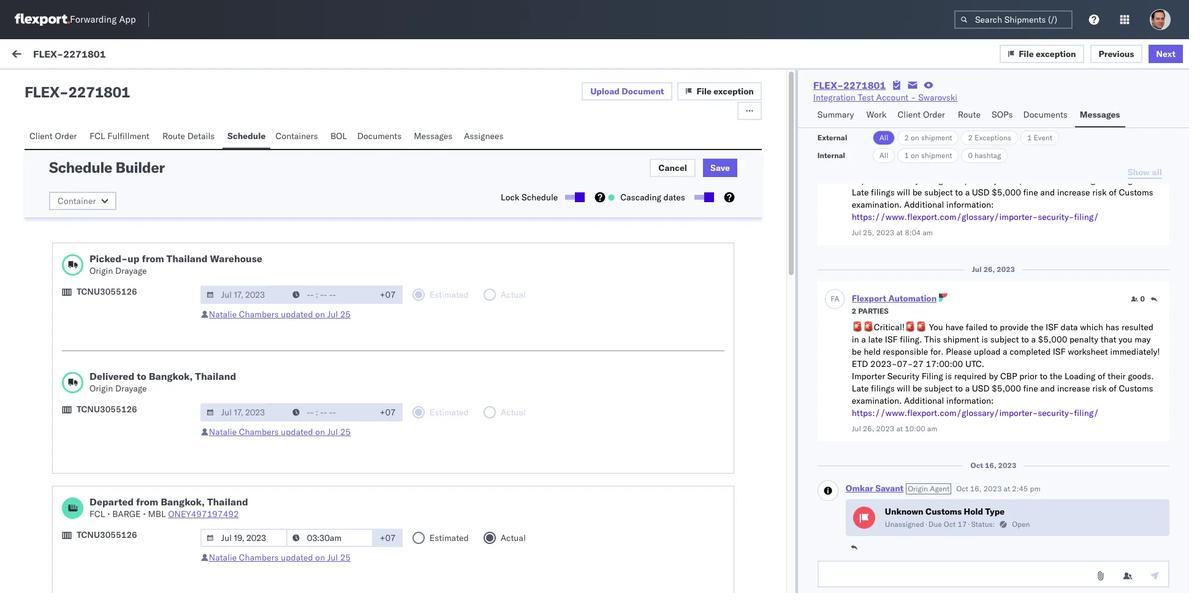 Task type: locate. For each thing, give the bounding box(es) containing it.
oct for oct 16, 2023
[[971, 461, 983, 470]]

1 goods. from the top
[[1128, 175, 1154, 186]]

route inside route button
[[958, 109, 981, 120]]

0
[[968, 151, 973, 160], [1140, 294, 1145, 303]]

None checkbox
[[565, 195, 582, 200], [694, 195, 712, 200], [565, 195, 582, 200], [694, 195, 712, 200]]

https://www.flexport.com/glossary/importer- up 8:04
[[852, 211, 1038, 223]]

3 tcnu3055126 from the top
[[77, 530, 137, 541]]

16, up hold
[[970, 484, 982, 493]]

1 required from the top
[[954, 175, 987, 186]]

3 updated from the top
[[281, 552, 313, 563]]

at up type
[[1004, 484, 1010, 493]]

1 vertical spatial from
[[136, 496, 158, 508]]

$5,000 inside importer security filing is required by cbp prior to the loading of their goods. late filings will be subject to a usd $5,000 fine and increase risk of customs examination. additional information: https://www.flexport.com/glossary/importer-security-filing/ jul 25, 2023 at 8:04 am
[[992, 187, 1021, 198]]

k
[[196, 415, 202, 426]]

0 horizontal spatial internal
[[37, 519, 67, 530]]

that inside longer than expected. please note that this may impact
[[310, 427, 326, 438]]

omkar savant down internal (0)
[[59, 93, 114, 104]]

all for 1
[[879, 151, 888, 160]]

1 their from the top
[[1108, 175, 1126, 186]]

has right "which"
[[1106, 322, 1120, 333]]

0 horizontal spatial client
[[29, 131, 53, 142]]

natalie chambers updated on jul 25 for departed from bangkok, thailand
[[209, 552, 351, 563]]

0 vertical spatial updated
[[281, 309, 313, 320]]

1 vertical spatial https://www.flexport.com/glossary/importer-security-filing/ link
[[852, 408, 1099, 419]]

2 -- : -- -- text field from the top
[[286, 403, 373, 422]]

0 vertical spatial bangkok,
[[149, 370, 193, 382]]

schedule right lock
[[522, 192, 558, 203]]

3 natalie chambers updated on jul 25 button from the top
[[209, 552, 351, 563]]

1 filings from the top
[[871, 187, 895, 198]]

1 vertical spatial pm
[[480, 213, 493, 224]]

2 natalie chambers updated on jul 25 from the top
[[209, 427, 351, 438]]

0 vertical spatial +07
[[380, 289, 396, 300]]

importer down etd
[[852, 371, 885, 382]]

this right with at the bottom left of page
[[148, 360, 162, 371]]

1 filing from the top
[[922, 175, 943, 186]]

1366815
[[945, 268, 982, 279]]

am inside the 🚨🚨critical!🚨🚨 you have failed to provide the isf data which has resulted in a late isf filing. this shipment is subject to a $5,000 penalty that you may be held responsible for. please upload a completed isf worksheet immediately! etd 2023-07-27 17:00:00 utc. importer security filing is required by cbp prior to the loading of their goods. late filings will be subject to a usd $5,000 fine and increase risk of customs examination. additional information: https://www.flexport.com/glossary/importer-security-filing/ jul 26, 2023 at 10:00 am
[[927, 424, 937, 433]]

1 loading from the top
[[1065, 175, 1096, 186]]

jul
[[852, 228, 861, 237], [972, 265, 982, 274], [327, 309, 338, 320], [852, 424, 861, 433], [327, 427, 338, 438], [327, 552, 338, 563]]

container button
[[49, 192, 117, 210]]

filings
[[871, 187, 895, 198], [871, 383, 895, 394]]

$5,000 down hashtag
[[992, 187, 1021, 198]]

natalie down 'k,'
[[209, 427, 237, 438]]

drayage inside delivered to bangkok, thailand origin drayage
[[115, 383, 147, 394]]

be down 27
[[913, 383, 922, 394]]

1 vertical spatial client
[[29, 131, 53, 142]]

2 filing from the top
[[922, 371, 943, 382]]

at inside the 🚨🚨critical!🚨🚨 you have failed to provide the isf data which has resulted in a late isf filing. this shipment is subject to a $5,000 penalty that you may be held responsible for. please upload a completed isf worksheet immediately! etd 2023-07-27 17:00:00 utc. importer security filing is required by cbp prior to the loading of their goods. late filings will be subject to a usd $5,000 fine and increase risk of customs examination. additional information: https://www.flexport.com/glossary/importer-security-filing/ jul 26, 2023 at 10:00 am
[[896, 424, 903, 433]]

2 goods. from the top
[[1128, 371, 1154, 382]]

1 vertical spatial additional
[[904, 395, 944, 406]]

2 tcnu3055126 from the top
[[77, 404, 137, 415]]

0 horizontal spatial file exception
[[697, 86, 754, 97]]

0 vertical spatial messages
[[1080, 109, 1120, 120]]

of
[[1098, 175, 1106, 186], [1109, 187, 1117, 198], [1098, 371, 1106, 382], [1109, 383, 1117, 394]]

route
[[958, 109, 981, 120], [162, 131, 185, 142]]

thailand inside picked-up from thailand warehouse origin drayage
[[166, 253, 208, 265]]

flex-2271801 up integration
[[813, 79, 886, 91]]

1 vertical spatial filings
[[871, 383, 895, 394]]

bangkok, for to
[[149, 370, 193, 382]]

2 late from the top
[[852, 383, 869, 394]]

2 down route button
[[968, 133, 973, 142]]

1 horizontal spatial you
[[1119, 334, 1133, 345]]

1 vertical spatial usd
[[972, 383, 990, 394]]

security down 07-
[[887, 371, 920, 382]]

0 vertical spatial increase
[[1057, 187, 1090, 198]]

from up the mbl
[[136, 496, 158, 508]]

0 vertical spatial by
[[989, 175, 998, 186]]

shipment
[[921, 133, 952, 142], [921, 151, 952, 160], [943, 334, 979, 345]]

examination. down 2023-
[[852, 395, 902, 406]]

2 omkar savant from the top
[[59, 148, 114, 159]]

this down you
[[924, 334, 941, 345]]

0 vertical spatial 0
[[968, 151, 973, 160]]

route inside route details button
[[162, 131, 185, 142]]

0 vertical spatial 2023,
[[433, 158, 457, 169]]

bangkok, inside departed from bangkok, thailand fcl • barge • mbl oney497197492
[[161, 496, 205, 508]]

fcl
[[90, 131, 105, 142], [89, 509, 105, 520]]

0 vertical spatial work
[[35, 47, 67, 64]]

route up 2 exceptions
[[958, 109, 981, 120]]

2 by from the top
[[989, 371, 998, 382]]

additional up flex- 1854269
[[904, 199, 944, 210]]

1 vertical spatial client order
[[29, 131, 77, 142]]

will inside importer security filing is required by cbp prior to the loading of their goods. late filings will be subject to a usd $5,000 fine and increase risk of customs examination. additional information: https://www.flexport.com/glossary/importer-security-filing/ jul 25, 2023 at 8:04 am
[[897, 187, 910, 198]]

omkar savant up 'we are notifying you that'
[[59, 394, 114, 405]]

2 horizontal spatial 2
[[968, 133, 973, 142]]

1 horizontal spatial 16,
[[985, 461, 996, 470]]

updated for departed from bangkok, thailand
[[281, 552, 313, 563]]

1 horizontal spatial work
[[866, 109, 887, 120]]

has inside the 🚨🚨critical!🚨🚨 you have failed to provide the isf data which has resulted in a late isf filing. this shipment is subject to a $5,000 penalty that you may be held responsible for. please upload a completed isf worksheet immediately! etd 2023-07-27 17:00:00 utc. importer security filing is required by cbp prior to the loading of their goods. late filings will be subject to a usd $5,000 fine and increase risk of customs examination. additional information: https://www.flexport.com/glossary/importer-security-filing/ jul 26, 2023 at 10:00 am
[[1106, 322, 1120, 333]]

order down swarovski on the top of page
[[923, 109, 945, 120]]

completed
[[1010, 346, 1051, 357]]

that inside the 🚨🚨critical!🚨🚨 you have failed to provide the isf data which has resulted in a late isf filing. this shipment is subject to a $5,000 penalty that you may be held responsible for. please upload a completed isf worksheet immediately! etd 2023-07-27 17:00:00 utc. importer security filing is required by cbp prior to the loading of their goods. late filings will be subject to a usd $5,000 fine and increase risk of customs examination. additional information: https://www.flexport.com/glossary/importer-security-filing/ jul 26, 2023 at 10:00 am
[[1101, 334, 1116, 345]]

this inside with this contract established, partnership.
[[148, 360, 162, 371]]

schedule inside schedule button
[[227, 131, 266, 142]]

late down etd
[[852, 383, 869, 394]]

natalie chambers updated on jul 25 for picked-up from thailand warehouse
[[209, 309, 351, 320]]

1 vertical spatial filing/
[[1074, 408, 1099, 419]]

1 chambers from the top
[[239, 309, 279, 320]]

messages for rightmost 'messages' button
[[1080, 109, 1120, 120]]

has up expected.
[[248, 415, 262, 426]]

filings inside importer security filing is required by cbp prior to the loading of their goods. late filings will be subject to a usd $5,000 fine and increase risk of customs examination. additional information: https://www.flexport.com/glossary/importer-security-filing/ jul 25, 2023 at 8:04 am
[[871, 187, 895, 198]]

2 vertical spatial shipment
[[943, 334, 979, 345]]

builder
[[116, 158, 165, 177]]

2 fine from the top
[[1023, 383, 1038, 394]]

3 2023, from the top
[[433, 416, 457, 427]]

am right 8:04
[[923, 228, 933, 237]]

1 tcnu3055126 from the top
[[77, 286, 137, 297]]

flex- 458574 down agent
[[919, 496, 977, 507]]

omkar savant up floats
[[59, 258, 114, 269]]

1 natalie chambers updated on jul 25 button from the top
[[209, 309, 351, 320]]

1 cbp from the top
[[1000, 175, 1017, 186]]

is down 1 on shipment
[[945, 175, 952, 186]]

1 vertical spatial natalie chambers updated on jul 25 button
[[209, 427, 351, 438]]

2 examination. from the top
[[852, 395, 902, 406]]

client order down swarovski on the top of page
[[898, 109, 945, 120]]

flexport automation button
[[852, 293, 937, 304]]

file
[[1019, 48, 1034, 59], [697, 86, 712, 97]]

2 increase from the top
[[1057, 383, 1090, 394]]

terminal
[[217, 495, 253, 506]]

1 left event
[[1027, 133, 1032, 142]]

your left the morale!
[[213, 224, 230, 235]]

oct left 4:22
[[401, 158, 415, 169]]

2 vertical spatial mmm d, yyyy text field
[[200, 529, 287, 547]]

messages button
[[1075, 104, 1125, 127], [409, 125, 459, 149]]

3 pm from the top
[[480, 416, 493, 427]]

order for client order button to the left
[[55, 131, 77, 142]]

by
[[989, 175, 998, 186], [989, 371, 998, 382]]

0 horizontal spatial work
[[120, 50, 140, 61]]

work down swarovski on the top of page
[[947, 106, 963, 115]]

shipment for 2 on shipment
[[921, 133, 952, 142]]

16, for oct 16, 2023
[[985, 461, 996, 470]]

the right provide
[[1031, 322, 1044, 333]]

customs
[[1119, 187, 1153, 198], [1119, 383, 1153, 394], [926, 506, 962, 517]]

1 https://www.flexport.com/glossary/importer-security-filing/ link from the top
[[852, 211, 1099, 223]]

2023 for oct 16, 2023 at 2:45 pm
[[984, 484, 1002, 493]]

and inside importer security filing is required by cbp prior to the loading of their goods. late filings will be subject to a usd $5,000 fine and increase risk of customs examination. additional information: https://www.flexport.com/glossary/importer-security-filing/ jul 25, 2023 at 8:04 am
[[1040, 187, 1055, 198]]

subject down provide
[[990, 334, 1019, 345]]

am inside importer security filing is required by cbp prior to the loading of their goods. late filings will be subject to a usd $5,000 fine and increase risk of customs examination. additional information: https://www.flexport.com/glossary/importer-security-filing/ jul 25, 2023 at 8:04 am
[[923, 228, 933, 237]]

2023 inside importer security filing is required by cbp prior to the loading of their goods. late filings will be subject to a usd $5,000 fine and increase risk of customs examination. additional information: https://www.flexport.com/glossary/importer-security-filing/ jul 25, 2023 at 8:04 am
[[876, 228, 895, 237]]

fine inside importer security filing is required by cbp prior to the loading of their goods. late filings will be subject to a usd $5,000 fine and increase risk of customs examination. additional information: https://www.flexport.com/glossary/importer-security-filing/ jul 25, 2023 at 8:04 am
[[1023, 187, 1038, 198]]

2 vertical spatial +07
[[380, 533, 396, 544]]

impact
[[37, 440, 63, 451]]

- for comment
[[660, 103, 666, 114]]

a up completed
[[1031, 334, 1036, 345]]

1 vertical spatial that
[[118, 415, 134, 426]]

information: up 1854269
[[946, 199, 994, 210]]

3 omkar savant from the top
[[59, 203, 114, 214]]

2 vertical spatial chambers
[[239, 552, 279, 563]]

0 vertical spatial 25
[[340, 309, 351, 320]]

documents right bol 'button'
[[357, 131, 402, 142]]

loading inside the 🚨🚨critical!🚨🚨 you have failed to provide the isf data which has resulted in a late isf filing. this shipment is subject to a $5,000 penalty that you may be held responsible for. please upload a completed isf worksheet immediately! etd 2023-07-27 17:00:00 utc. importer security filing is required by cbp prior to the loading of their goods. late filings will be subject to a usd $5,000 fine and increase risk of customs examination. additional information: https://www.flexport.com/glossary/importer-security-filing/ jul 26, 2023 at 10:00 am
[[1065, 371, 1096, 382]]

4 omkar savant from the top
[[59, 258, 114, 269]]

thailand for departed from bangkok, thailand
[[207, 496, 248, 508]]

16, up oct 16, 2023 at 2:45 pm
[[985, 461, 996, 470]]

chambers for picked-up from thailand warehouse
[[239, 309, 279, 320]]

provide
[[1000, 322, 1029, 333]]

lock
[[501, 192, 519, 203]]

subject down 17:00:00
[[924, 383, 953, 394]]

2 vertical spatial updated
[[281, 552, 313, 563]]

2 up 1 on shipment
[[904, 133, 909, 142]]

1 vertical spatial documents
[[357, 131, 402, 142]]

$5,000 down data in the bottom right of the page
[[1038, 334, 1067, 345]]

flexport. image
[[15, 13, 70, 26]]

1 pm from the top
[[480, 158, 493, 169]]

1 vertical spatial security-
[[1038, 408, 1074, 419]]

0 vertical spatial internal
[[82, 78, 112, 89]]

prior down 1 event at the right of the page
[[1019, 175, 1038, 186]]

flex- 458574 down due
[[919, 563, 977, 574]]

savant down internal (0)
[[88, 93, 114, 104]]

0 vertical spatial 16,
[[985, 461, 996, 470]]

1 horizontal spatial file
[[1019, 48, 1034, 59]]

0 vertical spatial exception
[[1036, 48, 1076, 59]]

my
[[12, 47, 32, 64]]

work up external (3)
[[35, 47, 67, 64]]

schedule right details
[[227, 131, 266, 142]]

pm for 2:45
[[480, 416, 493, 427]]

fcl down (air
[[89, 509, 105, 520]]

security inside importer security filing is required by cbp prior to the loading of their goods. late filings will be subject to a usd $5,000 fine and increase risk of customs examination. additional information: https://www.flexport.com/glossary/importer-security-filing/ jul 25, 2023 at 8:04 am
[[887, 175, 920, 186]]

1 vertical spatial external
[[818, 133, 847, 142]]

0 vertical spatial subject
[[924, 187, 953, 198]]

2 mmm d, yyyy text field from the top
[[200, 403, 287, 422]]

pm
[[1030, 484, 1040, 493]]

thailand inside delivered to bangkok, thailand origin drayage
[[195, 370, 236, 382]]

0 vertical spatial 2:45
[[459, 416, 478, 427]]

documents button up event
[[1018, 104, 1075, 127]]

25 for delivered to bangkok, thailand
[[340, 427, 351, 438]]

may inside longer than expected. please note that this may impact
[[345, 427, 361, 438]]

in
[[852, 334, 859, 345]]

is up upload
[[982, 334, 988, 345]]

1 vertical spatial required
[[954, 371, 987, 382]]

that
[[1101, 334, 1116, 345], [118, 415, 134, 426], [310, 427, 326, 438]]

oct
[[401, 158, 415, 169], [401, 213, 415, 224], [401, 416, 415, 427], [971, 461, 983, 470], [956, 484, 968, 493], [944, 520, 956, 529]]

2 updated from the top
[[281, 427, 313, 438]]

6 omkar savant from the top
[[59, 474, 114, 485]]

risk inside importer security filing is required by cbp prior to the loading of their goods. late filings will be subject to a usd $5,000 fine and increase risk of customs examination. additional information: https://www.flexport.com/glossary/importer-security-filing/ jul 25, 2023 at 8:04 am
[[1092, 187, 1107, 198]]

pdt
[[495, 158, 511, 169], [495, 213, 511, 224], [495, 416, 511, 427]]

2 vertical spatial tcnu3055126
[[77, 530, 137, 541]]

worksheet
[[1068, 346, 1108, 357]]

please down been at the left of the page
[[262, 427, 288, 438]]

2023 for oct 16, 2023
[[998, 461, 1017, 470]]

at inside importer security filing is required by cbp prior to the loading of their goods. late filings will be subject to a usd $5,000 fine and increase risk of customs examination. additional information: https://www.flexport.com/glossary/importer-security-filing/ jul 25, 2023 at 8:04 am
[[896, 228, 903, 237]]

a up 1854269
[[965, 187, 970, 198]]

tcnu3055126 for picked-up from thailand warehouse
[[77, 286, 137, 297]]

2 loading from the top
[[1065, 371, 1096, 382]]

boat!
[[119, 280, 139, 291]]

1 drayage from the top
[[115, 265, 147, 276]]

this inside the 🚨🚨critical!🚨🚨 you have failed to provide the isf data which has resulted in a late isf filing. this shipment is subject to a $5,000 penalty that you may be held responsible for. please upload a completed isf worksheet immediately! etd 2023-07-27 17:00:00 utc. importer security filing is required by cbp prior to the loading of their goods. late filings will be subject to a usd $5,000 fine and increase risk of customs examination. additional information: https://www.flexport.com/glossary/importer-security-filing/ jul 26, 2023 at 10:00 am
[[924, 334, 941, 345]]

2 vertical spatial natalie chambers updated on jul 25
[[209, 552, 351, 563]]

- for latent
[[660, 158, 666, 169]]

2 cbp from the top
[[1000, 371, 1017, 382]]

+07 for delivered to bangkok, thailand
[[380, 407, 396, 418]]

0 vertical spatial natalie chambers updated on jul 25
[[209, 309, 351, 320]]

1 filing/ from the top
[[1074, 211, 1099, 223]]

customs inside the 🚨🚨critical!🚨🚨 you have failed to provide the isf data which has resulted in a late isf filing. this shipment is subject to a $5,000 penalty that you may be held responsible for. please upload a completed isf worksheet immediately! etd 2023-07-27 17:00:00 utc. importer security filing is required by cbp prior to the loading of their goods. late filings will be subject to a usd $5,000 fine and increase risk of customs examination. additional information: https://www.flexport.com/glossary/importer-security-filing/ jul 26, 2023 at 10:00 am
[[1119, 383, 1153, 394]]

1 vertical spatial please
[[262, 427, 288, 438]]

2 chambers from the top
[[239, 427, 279, 438]]

2 pm from the top
[[480, 213, 493, 224]]

flex- 458574 up the 2 on shipment
[[919, 103, 977, 114]]

by inside the 🚨🚨critical!🚨🚨 you have failed to provide the isf data which has resulted in a late isf filing. this shipment is subject to a $5,000 penalty that you may be held responsible for. please upload a completed isf worksheet immediately! etd 2023-07-27 17:00:00 utc. importer security filing is required by cbp prior to the loading of their goods. late filings will be subject to a usd $5,000 fine and increase risk of customs examination. additional information: https://www.flexport.com/glossary/importer-security-filing/ jul 26, 2023 at 10:00 am
[[989, 371, 998, 382]]

schedule up the mbl
[[150, 495, 188, 506]]

has inside k & k, devan has been delayed. this often occurs
[[248, 415, 262, 426]]

0 vertical spatial be
[[913, 187, 922, 198]]

0 button
[[1131, 294, 1145, 304]]

information: inside the 🚨🚨critical!🚨🚨 you have failed to provide the isf data which has resulted in a late isf filing. this shipment is subject to a $5,000 penalty that you may be held responsible for. please upload a completed isf worksheet immediately! etd 2023-07-27 17:00:00 utc. importer security filing is required by cbp prior to the loading of their goods. late filings will be subject to a usd $5,000 fine and increase risk of customs examination. additional information: https://www.flexport.com/glossary/importer-security-filing/ jul 26, 2023 at 10:00 am
[[946, 395, 994, 406]]

1 and from the top
[[1040, 187, 1055, 198]]

-- : -- -- text field for delivered to bangkok, thailand
[[286, 403, 373, 422]]

-- : -- -- text field for picked-up from thailand warehouse
[[286, 286, 373, 304]]

oct for oct 26, 2023, 2:45 pm pdt
[[401, 416, 415, 427]]

exceptions
[[975, 133, 1011, 142]]

1 risk from the top
[[1092, 187, 1107, 198]]

2 importer from the top
[[852, 371, 885, 382]]

risk inside the 🚨🚨critical!🚨🚨 you have failed to provide the isf data which has resulted in a late isf filing. this shipment is subject to a $5,000 penalty that you may be held responsible for. please upload a completed isf worksheet immediately! etd 2023-07-27 17:00:00 utc. importer security filing is required by cbp prior to the loading of their goods. late filings will be subject to a usd $5,000 fine and increase risk of customs examination. additional information: https://www.flexport.com/glossary/importer-security-filing/ jul 26, 2023 at 10:00 am
[[1092, 383, 1107, 394]]

1 vertical spatial 2:45
[[1012, 484, 1028, 493]]

2 and from the top
[[1040, 383, 1055, 394]]

summary button
[[813, 104, 862, 127]]

1 vertical spatial exception
[[714, 86, 754, 97]]

security- inside the 🚨🚨critical!🚨🚨 you have failed to provide the isf data which has resulted in a late isf filing. this shipment is subject to a $5,000 penalty that you may be held responsible for. please upload a completed isf worksheet immediately! etd 2023-07-27 17:00:00 utc. importer security filing is required by cbp prior to the loading of their goods. late filings will be subject to a usd $5,000 fine and increase risk of customs examination. additional information: https://www.flexport.com/glossary/importer-security-filing/ jul 26, 2023 at 10:00 am
[[1038, 408, 1074, 419]]

0 vertical spatial usd
[[972, 187, 990, 198]]

1 vertical spatial and
[[1040, 383, 1055, 394]]

2 risk from the top
[[1092, 383, 1107, 394]]

3 pdt from the top
[[495, 416, 511, 427]]

0 vertical spatial isf
[[1046, 322, 1059, 333]]

1 natalie chambers updated on jul 25 from the top
[[209, 309, 351, 320]]

mmm d, yyyy text field for delivered to bangkok, thailand
[[200, 403, 287, 422]]

2 fcl from the top
[[89, 509, 105, 520]]

jul inside importer security filing is required by cbp prior to the loading of their goods. late filings will be subject to a usd $5,000 fine and increase risk of customs examination. additional information: https://www.flexport.com/glossary/importer-security-filing/ jul 25, 2023 at 8:04 am
[[852, 228, 861, 237]]

1 exception: from the top
[[39, 335, 82, 346]]

all button for 1
[[873, 148, 895, 163]]

flex- down the 2 on shipment
[[919, 158, 945, 169]]

•
[[107, 509, 110, 520], [143, 509, 146, 520]]

hashtag
[[975, 151, 1001, 160]]

flex
[[25, 83, 59, 101]]

omkar savant for your
[[59, 258, 114, 269]]

containers button
[[271, 125, 326, 149]]

by down hashtag
[[989, 175, 998, 186]]

natalie chambers updated on jul 25 button for picked-up from thailand warehouse
[[209, 309, 351, 320]]

you right notifying
[[102, 415, 116, 426]]

their inside the 🚨🚨critical!🚨🚨 you have failed to provide the isf data which has resulted in a late isf filing. this shipment is subject to a $5,000 penalty that you may be held responsible for. please upload a completed isf worksheet immediately! etd 2023-07-27 17:00:00 utc. importer security filing is required by cbp prior to the loading of their goods. late filings will be subject to a usd $5,000 fine and increase risk of customs examination. additional information: https://www.flexport.com/glossary/importer-security-filing/ jul 26, 2023 at 10:00 am
[[1108, 371, 1126, 382]]

2 filings from the top
[[871, 383, 895, 394]]

https://www.flexport.com/glossary/importer- inside the 🚨🚨critical!🚨🚨 you have failed to provide the isf data which has resulted in a late isf filing. this shipment is subject to a $5,000 penalty that you may be held responsible for. please upload a completed isf worksheet immediately! etd 2023-07-27 17:00:00 utc. importer security filing is required by cbp prior to the loading of their goods. late filings will be subject to a usd $5,000 fine and increase risk of customs examination. additional information: https://www.flexport.com/glossary/importer-security-filing/ jul 26, 2023 at 10:00 am
[[852, 408, 1038, 419]]

usd inside the 🚨🚨critical!🚨🚨 you have failed to provide the isf data which has resulted in a late isf filing. this shipment is subject to a $5,000 penalty that you may be held responsible for. please upload a completed isf worksheet immediately! etd 2023-07-27 17:00:00 utc. importer security filing is required by cbp prior to the loading of their goods. late filings will be subject to a usd $5,000 fine and increase risk of customs examination. additional information: https://www.flexport.com/glossary/importer-security-filing/ jul 26, 2023 at 10:00 am
[[972, 383, 990, 394]]

1 https://www.flexport.com/glossary/importer- from the top
[[852, 211, 1038, 223]]

1 horizontal spatial has
[[1106, 322, 1120, 333]]

1 vertical spatial fine
[[1023, 383, 1038, 394]]

tcnu3055126 for departed from bangkok, thailand
[[77, 530, 137, 541]]

1 information: from the top
[[946, 199, 994, 210]]

importer inside the 🚨🚨critical!🚨🚨 you have failed to provide the isf data which has resulted in a late isf filing. this shipment is subject to a $5,000 penalty that you may be held responsible for. please upload a completed isf worksheet immediately! etd 2023-07-27 17:00:00 utc. importer security filing is required by cbp prior to the loading of their goods. late filings will be subject to a usd $5,000 fine and increase risk of customs examination. additional information: https://www.flexport.com/glossary/importer-security-filing/ jul 26, 2023 at 10:00 am
[[852, 371, 885, 382]]

pm
[[480, 158, 493, 169], [480, 213, 493, 224], [480, 416, 493, 427]]

updated for delivered to bangkok, thailand
[[281, 427, 313, 438]]

https://www.flexport.com/glossary/importer- inside importer security filing is required by cbp prior to the loading of their goods. late filings will be subject to a usd $5,000 fine and increase risk of customs examination. additional information: https://www.flexport.com/glossary/importer-security-filing/ jul 25, 2023 at 8:04 am
[[852, 211, 1038, 223]]

goods.
[[1128, 175, 1154, 186], [1128, 371, 1154, 382]]

category
[[661, 106, 691, 115]]

8:04
[[905, 228, 921, 237]]

2 vertical spatial this
[[321, 415, 337, 426]]

2 vertical spatial 2023,
[[433, 416, 457, 427]]

external left '(3)'
[[20, 78, 52, 89]]

1 vertical spatial thailand
[[195, 370, 236, 382]]

hold
[[964, 506, 983, 517]]

required
[[954, 175, 987, 186], [954, 371, 987, 382]]

2 natalie chambers updated on jul 25 button from the top
[[209, 427, 351, 438]]

1 vertical spatial flex-2271801
[[813, 79, 886, 91]]

additional inside importer security filing is required by cbp prior to the loading of their goods. late filings will be subject to a usd $5,000 fine and increase risk of customs examination. additional information: https://www.flexport.com/glossary/importer-security-filing/ jul 25, 2023 at 8:04 am
[[904, 199, 944, 210]]

may down often
[[345, 427, 361, 438]]

file exception button
[[1000, 44, 1084, 63], [1000, 44, 1084, 63], [678, 82, 762, 101], [678, 82, 762, 101]]

mmm d, yyyy text field down warehouse
[[200, 286, 287, 304]]

late
[[852, 187, 869, 198], [852, 383, 869, 394]]

1 horizontal spatial 1
[[1027, 133, 1032, 142]]

0 left hashtag
[[968, 151, 973, 160]]

exception: left (air
[[39, 495, 82, 506]]

1 vertical spatial order
[[55, 131, 77, 142]]

examination. inside importer security filing is required by cbp prior to the loading of their goods. late filings will be subject to a usd $5,000 fine and increase risk of customs examination. additional information: https://www.flexport.com/glossary/importer-security-filing/ jul 25, 2023 at 8:04 am
[[852, 199, 902, 210]]

1 importer from the top
[[852, 175, 885, 186]]

flex- 458574 down have
[[919, 336, 977, 347]]

the
[[1050, 175, 1063, 186], [1031, 322, 1044, 333], [1050, 371, 1063, 382]]

thailand inside departed from bangkok, thailand fcl • barge • mbl oney497197492
[[207, 496, 248, 508]]

oct right often
[[401, 416, 415, 427]]

2 prior from the top
[[1019, 371, 1038, 382]]

3 resize handle column header from the left
[[899, 102, 914, 593]]

0 horizontal spatial that
[[118, 415, 134, 426]]

1 usd from the top
[[972, 187, 990, 198]]

2 required from the top
[[954, 371, 987, 382]]

all button
[[873, 131, 895, 145], [873, 148, 895, 163]]

0 vertical spatial risk
[[1092, 187, 1107, 198]]

3 natalie chambers updated on jul 25 from the top
[[209, 552, 351, 563]]

savant up (air
[[88, 474, 114, 485]]

on for picked-up from thailand warehouse
[[315, 309, 325, 320]]

be
[[913, 187, 922, 198], [852, 346, 862, 357], [913, 383, 922, 394]]

1 vertical spatial the
[[1031, 322, 1044, 333]]

26, for oct 26, 2023, 4:22 pm pdt
[[417, 158, 431, 169]]

1 vertical spatial all button
[[873, 148, 895, 163]]

1 vertical spatial by
[[989, 371, 998, 382]]

route details button
[[157, 125, 223, 149]]

2 exception: from the top
[[39, 495, 82, 506]]

2 inside 2 parties button
[[852, 306, 856, 316]]

2 security- from the top
[[1038, 408, 1074, 419]]

external inside button
[[20, 78, 52, 89]]

client down the 'account'
[[898, 109, 921, 120]]

resize handle column header
[[381, 102, 396, 593], [640, 102, 655, 593], [899, 102, 914, 593], [1158, 102, 1173, 593]]

resulted
[[1122, 322, 1154, 333]]

1 vertical spatial customs
[[1119, 383, 1153, 394]]

2 drayage from the top
[[115, 383, 147, 394]]

will
[[897, 187, 910, 198], [897, 383, 910, 394]]

0 up the resulted
[[1140, 294, 1145, 303]]

natalie
[[209, 309, 237, 320], [209, 427, 237, 438], [209, 552, 237, 563]]

examination. inside the 🚨🚨critical!🚨🚨 you have failed to provide the isf data which has resulted in a late isf filing. this shipment is subject to a $5,000 penalty that you may be held responsible for. please upload a completed isf worksheet immediately! etd 2023-07-27 17:00:00 utc. importer security filing is required by cbp prior to the loading of their goods. late filings will be subject to a usd $5,000 fine and increase risk of customs examination. additional information: https://www.flexport.com/glossary/importer-security-filing/ jul 26, 2023 at 10:00 am
[[852, 395, 902, 406]]

oct left 4:00
[[401, 213, 415, 224]]

omkar savant for notifying
[[59, 394, 114, 405]]

3 chambers from the top
[[239, 552, 279, 563]]

documents button right 'bol'
[[352, 125, 409, 149]]

0 vertical spatial drayage
[[115, 265, 147, 276]]

cbp down hashtag
[[1000, 175, 1017, 186]]

you inside the 🚨🚨critical!🚨🚨 you have failed to provide the isf data which has resulted in a late isf filing. this shipment is subject to a $5,000 penalty that you may be held responsible for. please upload a completed isf worksheet immediately! etd 2023-07-27 17:00:00 utc. importer security filing is required by cbp prior to the loading of their goods. late filings will be subject to a usd $5,000 fine and increase risk of customs examination. additional information: https://www.flexport.com/glossary/importer-security-filing/ jul 26, 2023 at 10:00 am
[[1119, 334, 1133, 345]]

omkar savant for test.
[[59, 148, 114, 159]]

mmm d, yyyy text field for picked-up from thailand warehouse
[[200, 286, 287, 304]]

shipment down have
[[943, 334, 979, 345]]

thailand down improve
[[166, 253, 208, 265]]

-
[[59, 83, 68, 101], [911, 92, 916, 103], [660, 103, 666, 114], [660, 158, 666, 169], [660, 213, 666, 224]]

prior inside importer security filing is required by cbp prior to the loading of their goods. late filings will be subject to a usd $5,000 fine and increase risk of customs examination. additional information: https://www.flexport.com/glossary/importer-security-filing/ jul 25, 2023 at 8:04 am
[[1019, 175, 1038, 186]]

2 • from the left
[[143, 509, 146, 520]]

2 2023, from the top
[[433, 213, 457, 224]]

MMM D, YYYY text field
[[200, 286, 287, 304], [200, 403, 287, 422], [200, 529, 287, 547]]

additional
[[904, 199, 944, 210], [904, 395, 944, 406]]

security down 1 on shipment
[[887, 175, 920, 186]]

2 will from the top
[[897, 383, 910, 394]]

additional inside the 🚨🚨critical!🚨🚨 you have failed to provide the isf data which has resulted in a late isf filing. this shipment is subject to a $5,000 penalty that you may be held responsible for. please upload a completed isf worksheet immediately! etd 2023-07-27 17:00:00 utc. importer security filing is required by cbp prior to the loading of their goods. late filings will be subject to a usd $5,000 fine and increase risk of customs examination. additional information: https://www.flexport.com/glossary/importer-security-filing/ jul 26, 2023 at 10:00 am
[[904, 395, 944, 406]]

0 vertical spatial shipment
[[921, 133, 952, 142]]

filing inside the 🚨🚨critical!🚨🚨 you have failed to provide the isf data which has resulted in a late isf filing. this shipment is subject to a $5,000 penalty that you may be held responsible for. please upload a completed isf worksheet immediately! etd 2023-07-27 17:00:00 utc. importer security filing is required by cbp prior to the loading of their goods. late filings will be subject to a usd $5,000 fine and increase risk of customs examination. additional information: https://www.flexport.com/glossary/importer-security-filing/ jul 26, 2023 at 10:00 am
[[922, 371, 943, 382]]

omkar savant
[[59, 93, 114, 104], [59, 148, 114, 159], [59, 203, 114, 214], [59, 258, 114, 269], [59, 394, 114, 405], [59, 474, 114, 485]]

17:00:00
[[926, 359, 963, 370]]

security-
[[1038, 211, 1074, 223], [1038, 408, 1074, 419]]

6 458574 from the top
[[945, 563, 977, 574]]

oct for oct 16, 2023 at 2:45 pm
[[956, 484, 968, 493]]

type
[[985, 506, 1005, 517]]

1 vertical spatial your
[[100, 280, 117, 291]]

-- : -- -- text field
[[286, 286, 373, 304], [286, 403, 373, 422], [286, 529, 373, 547]]

this left often
[[321, 415, 337, 426]]

1 +07 from the top
[[380, 289, 396, 300]]

exception: up this is a great
[[39, 335, 82, 346]]

1 vertical spatial fcl
[[89, 509, 105, 520]]

pdt for oct 26, 2023, 4:22 pm pdt
[[495, 158, 511, 169]]

https://www.flexport.com/glossary/importer-security-filing/ link down utc.
[[852, 408, 1099, 419]]

order for right client order button
[[923, 109, 945, 120]]

a right upload
[[1003, 346, 1007, 357]]

2023 right 1366815
[[997, 265, 1015, 274]]

filing
[[922, 175, 943, 186], [922, 371, 943, 382]]

1 horizontal spatial route
[[958, 109, 981, 120]]

required down 0 hashtag in the right top of the page
[[954, 175, 987, 186]]

0 hashtag
[[968, 151, 1001, 160]]

3 25 from the top
[[340, 552, 351, 563]]

is inside importer security filing is required by cbp prior to the loading of their goods. late filings will be subject to a usd $5,000 fine and increase risk of customs examination. additional information: https://www.flexport.com/glossary/importer-security-filing/ jul 25, 2023 at 8:04 am
[[945, 175, 952, 186]]

fulfillment
[[107, 131, 149, 142]]

1 horizontal spatial please
[[946, 346, 972, 357]]

file down search shipments (/) text field
[[1019, 48, 1034, 59]]

1 vertical spatial exception:
[[39, 495, 82, 506]]

messages for the left 'messages' button
[[414, 131, 453, 142]]

filing/ inside importer security filing is required by cbp prior to the loading of their goods. late filings will be subject to a usd $5,000 fine and increase risk of customs examination. additional information: https://www.flexport.com/glossary/importer-security-filing/ jul 25, 2023 at 8:04 am
[[1074, 211, 1099, 223]]

work for my
[[35, 47, 67, 64]]

1 2023, from the top
[[433, 158, 457, 169]]

filings down 2023-
[[871, 383, 895, 394]]

1 horizontal spatial flex-2271801
[[813, 79, 886, 91]]

0 inside button
[[1140, 294, 1145, 303]]

prior down completed
[[1019, 371, 1038, 382]]

thailand up oney497197492 button
[[207, 496, 248, 508]]

penalty
[[1070, 334, 1099, 345]]

0 horizontal spatial messages
[[414, 131, 453, 142]]

1 vertical spatial file exception
[[697, 86, 754, 97]]

0 horizontal spatial work
[[35, 47, 67, 64]]

3 -- : -- -- text field from the top
[[286, 529, 373, 547]]

2 vertical spatial -- : -- -- text field
[[286, 529, 373, 547]]

is down 17:00:00
[[945, 371, 952, 382]]

2 additional from the top
[[904, 395, 944, 406]]

1 vertical spatial 0
[[1140, 294, 1145, 303]]

26, for oct 26, 2023, 2:45 pm pdt
[[417, 416, 431, 427]]

please inside longer than expected. please note that this may impact
[[262, 427, 288, 438]]

0 vertical spatial this
[[924, 334, 941, 345]]

occurs
[[37, 427, 63, 438]]

0 vertical spatial may
[[1135, 334, 1151, 345]]

2 security from the top
[[887, 371, 920, 382]]

security- inside importer security filing is required by cbp prior to the loading of their goods. late filings will be subject to a usd $5,000 fine and increase risk of customs examination. additional information: https://www.flexport.com/glossary/importer-security-filing/ jul 25, 2023 at 8:04 am
[[1038, 211, 1074, 223]]

2023 inside the 🚨🚨critical!🚨🚨 you have failed to provide the isf data which has resulted in a late isf filing. this shipment is subject to a $5,000 penalty that you may be held responsible for. please upload a completed isf worksheet immediately! etd 2023-07-27 17:00:00 utc. importer security filing is required by cbp prior to the loading of their goods. late filings will be subject to a usd $5,000 fine and increase risk of customs examination. additional information: https://www.flexport.com/glossary/importer-security-filing/ jul 26, 2023 at 10:00 am
[[876, 424, 895, 433]]

1 vertical spatial tcnu3055126
[[77, 404, 137, 415]]

2 natalie from the top
[[209, 427, 237, 438]]

exception: for exception: (air recovery) schedule delay: terminal
[[39, 495, 82, 506]]

note
[[290, 427, 308, 438]]

1 for 1 on shipment
[[904, 151, 909, 160]]

1 fine from the top
[[1023, 187, 1038, 198]]

oney497197492 button
[[168, 509, 239, 520]]

https://www.flexport.com/glossary/importer-security-filing/ link
[[852, 211, 1099, 223], [852, 408, 1099, 419]]

mmm d, yyyy text field down terminal
[[200, 529, 287, 547]]

0 vertical spatial will
[[897, 187, 910, 198]]

07-
[[897, 359, 913, 370]]

thailand
[[166, 253, 208, 265], [195, 370, 236, 382], [207, 496, 248, 508]]

25
[[340, 309, 351, 320], [340, 427, 351, 438], [340, 552, 351, 563]]

sops button
[[987, 104, 1018, 127]]

tcnu3055126 for delivered to bangkok, thailand
[[77, 404, 137, 415]]

2 https://www.flexport.com/glossary/importer- from the top
[[852, 408, 1038, 419]]

fcl left fulfillment
[[90, 131, 105, 142]]

1 vertical spatial will
[[897, 383, 910, 394]]

this inside longer than expected. please note that this may impact
[[328, 427, 342, 438]]

3 +07 from the top
[[380, 533, 396, 544]]

None text field
[[818, 561, 1170, 588]]

oct left 17
[[944, 520, 956, 529]]

2 on shipment
[[904, 133, 952, 142]]

2 all button from the top
[[873, 148, 895, 163]]

1 vertical spatial drayage
[[115, 383, 147, 394]]

1 vertical spatial this
[[328, 427, 342, 438]]

internal (0) button
[[77, 72, 138, 96]]

1 mmm d, yyyy text field from the top
[[200, 286, 287, 304]]

savant
[[88, 93, 114, 104], [88, 148, 114, 159], [88, 203, 114, 214], [88, 258, 114, 269], [88, 394, 114, 405], [88, 474, 114, 485], [875, 483, 904, 494]]

fine
[[1023, 187, 1038, 198], [1023, 383, 1038, 394]]

2 vertical spatial origin
[[908, 484, 928, 493]]

unknown
[[885, 506, 924, 517]]

0 horizontal spatial 2
[[852, 306, 856, 316]]

2 all from the top
[[879, 151, 888, 160]]

jul 26, 2023
[[972, 265, 1015, 274]]

1 vertical spatial pdt
[[495, 213, 511, 224]]

client order button up latent
[[25, 125, 85, 149]]

chambers for departed from bangkok, thailand
[[239, 552, 279, 563]]

26,
[[417, 158, 431, 169], [417, 213, 431, 224], [984, 265, 995, 274], [417, 416, 431, 427], [863, 424, 874, 433]]

a up "partnership."
[[64, 360, 69, 371]]

increase inside the 🚨🚨critical!🚨🚨 you have failed to provide the isf data which has resulted in a late isf filing. this shipment is subject to a $5,000 penalty that you may be held responsible for. please upload a completed isf worksheet immediately! etd 2023-07-27 17:00:00 utc. importer security filing is required by cbp prior to the loading of their goods. late filings will be subject to a usd $5,000 fine and increase risk of customs examination. additional information: https://www.flexport.com/glossary/importer-security-filing/ jul 26, 2023 at 10:00 am
[[1057, 383, 1090, 394]]

external for external
[[818, 133, 847, 142]]

bangkok, inside delivered to bangkok, thailand origin drayage
[[149, 370, 193, 382]]

fine down 1 event at the right of the page
[[1023, 187, 1038, 198]]

0 vertical spatial filing/
[[1074, 211, 1099, 223]]

related work item/shipment
[[920, 106, 1015, 115]]

1 examination. from the top
[[852, 199, 902, 210]]

1 25 from the top
[[340, 309, 351, 320]]

6 flex- 458574 from the top
[[919, 563, 977, 574]]

3 natalie from the top
[[209, 552, 237, 563]]

on
[[911, 133, 919, 142], [911, 151, 919, 160], [315, 309, 325, 320], [315, 427, 325, 438], [315, 552, 325, 563]]

2 +07 from the top
[[380, 407, 396, 418]]

0 vertical spatial chambers
[[239, 309, 279, 320]]

1 updated from the top
[[281, 309, 313, 320]]

2023 right 25,
[[876, 228, 895, 237]]

from inside picked-up from thailand warehouse origin drayage
[[142, 253, 164, 265]]

1 increase from the top
[[1057, 187, 1090, 198]]

1 vertical spatial cbp
[[1000, 371, 1017, 382]]

1 vertical spatial all
[[879, 151, 888, 160]]

schedule builder
[[49, 158, 165, 177]]

1 vertical spatial you
[[102, 415, 116, 426]]

0 for 0 hashtag
[[968, 151, 973, 160]]

updated
[[281, 309, 313, 320], [281, 427, 313, 438], [281, 552, 313, 563]]

2 filing/ from the top
[[1074, 408, 1099, 419]]

to up completed
[[1021, 334, 1029, 345]]

be down 1 on shipment
[[913, 187, 922, 198]]



Task type: describe. For each thing, give the bounding box(es) containing it.
barge
[[112, 509, 141, 520]]

5 flex- 458574 from the top
[[919, 496, 977, 507]]

all button for 2
[[873, 131, 895, 145]]

lock schedule
[[501, 192, 558, 203]]

test.
[[107, 169, 125, 180]]

containers
[[276, 131, 318, 142]]

1 omkar savant from the top
[[59, 93, 114, 104]]

prior inside the 🚨🚨critical!🚨🚨 you have failed to provide the isf data which has resulted in a late isf filing. this shipment is subject to a $5,000 penalty that you may be held responsible for. please upload a completed isf worksheet immediately! etd 2023-07-27 17:00:00 utc. importer security filing is required by cbp prior to the loading of their goods. late filings will be subject to a usd $5,000 fine and increase risk of customs examination. additional information: https://www.flexport.com/glossary/importer-security-filing/ jul 26, 2023 at 10:00 am
[[1019, 371, 1038, 382]]

delivered to bangkok, thailand origin drayage
[[89, 370, 236, 394]]

to down completed
[[1040, 371, 1048, 382]]

+07 for departed from bangkok, thailand
[[380, 533, 396, 544]]

information: inside importer security filing is required by cbp prior to the loading of their goods. late filings will be subject to a usd $5,000 fine and increase risk of customs examination. additional information: https://www.flexport.com/glossary/importer-security-filing/ jul 25, 2023 at 8:04 am
[[946, 199, 994, 210]]

internal inside "button"
[[82, 78, 112, 89]]

1 vertical spatial isf
[[885, 334, 898, 345]]

due
[[929, 520, 942, 529]]

import
[[92, 50, 118, 61]]

0 vertical spatial work
[[120, 50, 140, 61]]

immediately!
[[1110, 346, 1160, 357]]

pdt for oct 26, 2023, 2:45 pm pdt
[[495, 416, 511, 427]]

established,
[[199, 360, 247, 371]]

we
[[37, 415, 49, 426]]

route button
[[953, 104, 987, 127]]

schedule up container button
[[49, 158, 112, 177]]

filings inside the 🚨🚨critical!🚨🚨 you have failed to provide the isf data which has resulted in a late isf filing. this shipment is subject to a $5,000 penalty that you may be held responsible for. please upload a completed isf worksheet immediately! etd 2023-07-27 17:00:00 utc. importer security filing is required by cbp prior to the loading of their goods. late filings will be subject to a usd $5,000 fine and increase risk of customs examination. additional information: https://www.flexport.com/glossary/importer-security-filing/ jul 26, 2023 at 10:00 am
[[871, 383, 895, 394]]

agent
[[930, 484, 950, 493]]

flex- 1854269
[[919, 213, 982, 224]]

2 exceptions
[[968, 133, 1011, 142]]

required inside importer security filing is required by cbp prior to the loading of their goods. late filings will be subject to a usd $5,000 fine and increase risk of customs examination. additional information: https://www.flexport.com/glossary/importer-security-filing/ jul 25, 2023 at 8:04 am
[[954, 175, 987, 186]]

often
[[340, 415, 360, 426]]

savant up unknown
[[875, 483, 904, 494]]

4 458574 from the top
[[945, 416, 977, 427]]

to up 1854269
[[955, 187, 963, 198]]

longer than expected. please note that this may impact
[[37, 427, 361, 451]]

0 vertical spatial file exception
[[1019, 48, 1076, 59]]

a inside importer security filing is required by cbp prior to the loading of their goods. late filings will be subject to a usd $5,000 fine and increase risk of customs examination. additional information: https://www.flexport.com/glossary/importer-security-filing/ jul 25, 2023 at 8:04 am
[[965, 187, 970, 198]]

dates
[[664, 192, 685, 203]]

commendation
[[84, 224, 142, 235]]

with this contract established, partnership.
[[37, 360, 247, 383]]

2 vertical spatial isf
[[1053, 346, 1066, 357]]

cancel button
[[650, 159, 696, 177]]

will inside the 🚨🚨critical!🚨🚨 you have failed to provide the isf data which has resulted in a late isf filing. this shipment is subject to a $5,000 penalty that you may be held responsible for. please upload a completed isf worksheet immediately! etd 2023-07-27 17:00:00 utc. importer security filing is required by cbp prior to the loading of their goods. late filings will be subject to a usd $5,000 fine and increase risk of customs examination. additional information: https://www.flexport.com/glossary/importer-security-filing/ jul 26, 2023 at 10:00 am
[[897, 383, 910, 394]]

pm for 4:00
[[480, 213, 493, 224]]

0 for 0
[[1140, 294, 1145, 303]]

we are notifying you that
[[37, 415, 134, 426]]

picked-up from thailand warehouse origin drayage
[[89, 253, 262, 276]]

next button
[[1149, 44, 1183, 63]]

natalie for departed from bangkok, thailand
[[209, 552, 237, 563]]

2 458574 from the top
[[945, 158, 977, 169]]

k & k, devan has been delayed. this often occurs
[[37, 415, 360, 438]]

fcl inside departed from bangkok, thailand fcl • barge • mbl oney497197492
[[89, 509, 105, 520]]

a right in at the bottom right of the page
[[861, 334, 866, 345]]

on for delivered to bangkok, thailand
[[315, 427, 325, 438]]

may inside the 🚨🚨critical!🚨🚨 you have failed to provide the isf data which has resulted in a late isf filing. this shipment is subject to a $5,000 penalty that you may be held responsible for. please upload a completed isf worksheet immediately! etd 2023-07-27 17:00:00 utc. importer security filing is required by cbp prior to the loading of their goods. late filings will be subject to a usd $5,000 fine and increase risk of customs examination. additional information: https://www.flexport.com/glossary/importer-security-filing/ jul 26, 2023 at 10:00 am
[[1135, 334, 1151, 345]]

is up "partnership."
[[56, 360, 62, 371]]

2023-
[[870, 359, 897, 370]]

1 • from the left
[[107, 509, 110, 520]]

their inside importer security filing is required by cbp prior to the loading of their goods. late filings will be subject to a usd $5,000 fine and increase risk of customs examination. additional information: https://www.flexport.com/glossary/importer-security-filing/ jul 25, 2023 at 8:04 am
[[1108, 175, 1126, 186]]

departed
[[89, 496, 134, 508]]

all for 2
[[879, 133, 888, 142]]

internal (0)
[[82, 78, 130, 89]]

1 resize handle column header from the left
[[381, 102, 396, 593]]

my work
[[12, 47, 67, 64]]

0 horizontal spatial documents
[[357, 131, 402, 142]]

2023, for 4:00
[[433, 213, 457, 224]]

2 for exceptions
[[968, 133, 973, 142]]

flex- up the 2 on shipment
[[919, 103, 945, 114]]

departed from bangkok, thailand fcl • barge • mbl oney497197492
[[89, 496, 248, 520]]

2 vertical spatial internal
[[37, 519, 67, 530]]

responsible
[[883, 346, 928, 357]]

usd inside importer security filing is required by cbp prior to the loading of their goods. late filings will be subject to a usd $5,000 fine and increase risk of customs examination. additional information: https://www.flexport.com/glossary/importer-security-filing/ jul 25, 2023 at 8:04 am
[[972, 187, 990, 198]]

2 flex- 458574 from the top
[[919, 158, 977, 169]]

late inside importer security filing is required by cbp prior to the loading of their goods. late filings will be subject to a usd $5,000 fine and increase risk of customs examination. additional information: https://www.flexport.com/glossary/importer-security-filing/ jul 25, 2023 at 8:04 am
[[852, 187, 869, 198]]

client order for right client order button
[[898, 109, 945, 120]]

importer security filing is required by cbp prior to the loading of their goods. late filings will be subject to a usd $5,000 fine and increase risk of customs examination. additional information: https://www.flexport.com/glossary/importer-security-filing/ jul 25, 2023 at 8:04 am
[[852, 175, 1154, 237]]

client order for client order button to the left
[[29, 131, 77, 142]]

summary
[[818, 109, 854, 120]]

be inside importer security filing is required by cbp prior to the loading of their goods. late filings will be subject to a usd $5,000 fine and increase risk of customs examination. additional information: https://www.flexport.com/glossary/importer-security-filing/ jul 25, 2023 at 8:04 am
[[913, 187, 922, 198]]

route for route
[[958, 109, 981, 120]]

0 horizontal spatial flex-2271801
[[33, 48, 106, 60]]

unknown customs hold type
[[885, 506, 1005, 517]]

🚨🚨critical!🚨🚨 you have failed to provide the isf data which has resulted in a late isf filing. this shipment is subject to a $5,000 penalty that you may be held responsible for. please upload a completed isf worksheet immediately! etd 2023-07-27 17:00:00 utc. importer security filing is required by cbp prior to the loading of their goods. late filings will be subject to a usd $5,000 fine and increase risk of customs examination. additional information: https://www.flexport.com/glossary/importer-security-filing/ jul 26, 2023 at 10:00 am
[[852, 322, 1160, 433]]

account
[[876, 92, 909, 103]]

oct 16, 2023
[[971, 461, 1017, 470]]

external (3)
[[20, 78, 70, 89]]

flex- down due
[[919, 563, 945, 574]]

0 horizontal spatial client order button
[[25, 125, 85, 149]]

am right i
[[42, 224, 53, 235]]

1 vertical spatial $5,000
[[1038, 334, 1067, 345]]

1 vertical spatial this
[[37, 360, 53, 371]]

to right report
[[170, 224, 178, 235]]

25,
[[863, 228, 874, 237]]

event
[[1034, 133, 1052, 142]]

filing.
[[900, 334, 922, 345]]

the inside importer security filing is required by cbp prior to the loading of their goods. late filings will be subject to a usd $5,000 fine and increase risk of customs examination. additional information: https://www.flexport.com/glossary/importer-security-filing/ jul 25, 2023 at 8:04 am
[[1050, 175, 1063, 186]]

integration test account - swarovski link
[[813, 91, 958, 104]]

2023, for 2:45
[[433, 416, 457, 427]]

loading inside importer security filing is required by cbp prior to the loading of their goods. late filings will be subject to a usd $5,000 fine and increase risk of customs examination. additional information: https://www.flexport.com/glossary/importer-security-filing/ jul 25, 2023 at 8:04 am
[[1065, 175, 1096, 186]]

delivered
[[89, 370, 134, 382]]

flex- up the automation
[[919, 268, 945, 279]]

natalie chambers updated on jul 25 for delivered to bangkok, thailand
[[209, 427, 351, 438]]

1 horizontal spatial messages button
[[1075, 104, 1125, 127]]

2 vertical spatial customs
[[926, 506, 962, 517]]

integration test account - swarovski
[[813, 92, 958, 103]]

a down utc.
[[965, 383, 970, 394]]

2 vertical spatial the
[[1050, 371, 1063, 382]]

late
[[868, 334, 883, 345]]

client for client order button to the left
[[29, 131, 53, 142]]

latent messaging test.
[[37, 169, 125, 180]]

flex- right my at the top of page
[[33, 48, 63, 60]]

3 flex- 458574 from the top
[[919, 336, 977, 347]]

devan
[[223, 415, 246, 426]]

1 vertical spatial be
[[852, 346, 862, 357]]

required inside the 🚨🚨critical!🚨🚨 you have failed to provide the isf data which has resulted in a late isf filing. this shipment is subject to a $5,000 penalty that you may be held responsible for. please upload a completed isf worksheet immediately! etd 2023-07-27 17:00:00 utc. importer security filing is required by cbp prior to the loading of their goods. late filings will be subject to a usd $5,000 fine and increase risk of customs examination. additional information: https://www.flexport.com/glossary/importer-security-filing/ jul 26, 2023 at 10:00 am
[[954, 371, 987, 382]]

jul inside the 🚨🚨critical!🚨🚨 you have failed to provide the isf data which has resulted in a late isf filing. this shipment is subject to a $5,000 penalty that you may be held responsible for. please upload a completed isf worksheet immediately! etd 2023-07-27 17:00:00 utc. importer security filing is required by cbp prior to the loading of their goods. late filings will be subject to a usd $5,000 fine and increase risk of customs examination. additional information: https://www.flexport.com/glossary/importer-security-filing/ jul 26, 2023 at 10:00 am
[[852, 424, 861, 433]]

omkar savant for filing
[[59, 203, 114, 214]]

1 event
[[1027, 133, 1052, 142]]

warehouse
[[210, 253, 262, 265]]

to down event
[[1040, 175, 1048, 186]]

16, for oct 16, 2023 at 2:45 pm
[[970, 484, 982, 493]]

work for related
[[947, 106, 963, 115]]

cancel
[[658, 162, 687, 173]]

filing inside importer security filing is required by cbp prior to the loading of their goods. late filings will be subject to a usd $5,000 fine and increase risk of customs examination. additional information: https://www.flexport.com/glossary/importer-security-filing/ jul 25, 2023 at 8:04 am
[[922, 175, 943, 186]]

importer inside importer security filing is required by cbp prior to the loading of their goods. late filings will be subject to a usd $5,000 fine and increase risk of customs examination. additional information: https://www.flexport.com/glossary/importer-security-filing/ jul 25, 2023 at 8:04 am
[[852, 175, 885, 186]]

1 horizontal spatial 2:45
[[1012, 484, 1028, 493]]

1 vertical spatial subject
[[990, 334, 1019, 345]]

chambers for delivered to bangkok, thailand
[[239, 427, 279, 438]]

client for right client order button
[[898, 109, 921, 120]]

please inside the 🚨🚨critical!🚨🚨 you have failed to provide the isf data which has resulted in a late isf filing. this shipment is subject to a $5,000 penalty that you may be held responsible for. please upload a completed isf worksheet immediately! etd 2023-07-27 17:00:00 utc. importer security filing is required by cbp prior to the loading of their goods. late filings will be subject to a usd $5,000 fine and increase risk of customs examination. additional information: https://www.flexport.com/glossary/importer-security-filing/ jul 26, 2023 at 10:00 am
[[946, 346, 972, 357]]

test
[[858, 92, 874, 103]]

goods. inside the 🚨🚨critical!🚨🚨 you have failed to provide the isf data which has resulted in a late isf filing. this shipment is subject to a $5,000 penalty that you may be held responsible for. please upload a completed isf worksheet immediately! etd 2023-07-27 17:00:00 utc. importer security filing is required by cbp prior to the loading of their goods. late filings will be subject to a usd $5,000 fine and increase risk of customs examination. additional information: https://www.flexport.com/glossary/importer-security-filing/ jul 26, 2023 at 10:00 am
[[1128, 371, 1154, 382]]

great
[[71, 360, 91, 371]]

thailand for delivered to bangkok, thailand
[[195, 370, 236, 382]]

subject inside importer security filing is required by cbp prior to the loading of their goods. late filings will be subject to a usd $5,000 fine and increase risk of customs examination. additional information: https://www.flexport.com/glossary/importer-security-filing/ jul 25, 2023 at 8:04 am
[[924, 187, 953, 198]]

security inside the 🚨🚨critical!🚨🚨 you have failed to provide the isf data which has resulted in a late isf filing. this shipment is subject to a $5,000 penalty that you may be held responsible for. please upload a completed isf worksheet immediately! etd 2023-07-27 17:00:00 utc. importer security filing is required by cbp prior to the loading of their goods. late filings will be subject to a usd $5,000 fine and increase risk of customs examination. additional information: https://www.flexport.com/glossary/importer-security-filing/ jul 26, 2023 at 10:00 am
[[887, 371, 920, 382]]

exception: for exception:
[[39, 335, 82, 346]]

f
[[831, 294, 834, 303]]

25 for picked-up from thailand warehouse
[[340, 309, 351, 320]]

- for i
[[660, 213, 666, 224]]

1 vertical spatial internal
[[818, 151, 845, 160]]

flexport
[[852, 293, 886, 304]]

delayed.
[[286, 415, 319, 426]]

2023, for 4:22
[[433, 158, 457, 169]]

cbp inside importer security filing is required by cbp prior to the loading of their goods. late filings will be subject to a usd $5,000 fine and increase risk of customs examination. additional information: https://www.flexport.com/glossary/importer-security-filing/ jul 25, 2023 at 8:04 am
[[1000, 175, 1017, 186]]

customs inside importer security filing is required by cbp prior to the loading of their goods. late filings will be subject to a usd $5,000 fine and increase risk of customs examination. additional information: https://www.flexport.com/glossary/importer-security-filing/ jul 25, 2023 at 8:04 am
[[1119, 187, 1153, 198]]

1854269
[[945, 213, 982, 224]]

sops
[[992, 109, 1013, 120]]

2 vertical spatial subject
[[924, 383, 953, 394]]

0 horizontal spatial messages button
[[409, 125, 459, 149]]

17
[[958, 520, 967, 529]]

pdt for oct 26, 2023, 4:00 pm pdt
[[495, 213, 511, 224]]

26, for jul 26, 2023
[[984, 265, 995, 274]]

savant up the whatever floats your boat! on the left of page
[[88, 258, 114, 269]]

2 vertical spatial $5,000
[[992, 383, 1021, 394]]

bol button
[[326, 125, 352, 149]]

bangkok, for from
[[161, 496, 205, 508]]

cbp inside the 🚨🚨critical!🚨🚨 you have failed to provide the isf data which has resulted in a late isf filing. this shipment is subject to a $5,000 penalty that you may be held responsible for. please upload a completed isf worksheet immediately! etd 2023-07-27 17:00:00 utc. importer security filing is required by cbp prior to the loading of their goods. late filings will be subject to a usd $5,000 fine and increase risk of customs examination. additional information: https://www.flexport.com/glossary/importer-security-filing/ jul 26, 2023 at 10:00 am
[[1000, 371, 1017, 382]]

25 for departed from bangkok, thailand
[[340, 552, 351, 563]]

🚨🚨critical!🚨🚨
[[852, 322, 927, 333]]

flex- up 8:04
[[919, 213, 945, 224]]

0 horizontal spatial exception
[[714, 86, 754, 97]]

origin inside omkar savant origin agent
[[908, 484, 928, 493]]

which
[[1080, 322, 1103, 333]]

oct for oct 26, 2023, 4:00 pm pdt
[[401, 213, 415, 224]]

this inside k & k, devan has been delayed. this often occurs
[[321, 415, 337, 426]]

1 458574 from the top
[[945, 103, 977, 114]]

automation
[[888, 293, 937, 304]]

&
[[204, 415, 210, 426]]

1 horizontal spatial documents button
[[1018, 104, 1075, 127]]

from inside departed from bangkok, thailand fcl • barge • mbl oney497197492
[[136, 496, 158, 508]]

late inside the 🚨🚨critical!🚨🚨 you have failed to provide the isf data which has resulted in a late isf filing. this shipment is subject to a $5,000 penalty that you may be held responsible for. please upload a completed isf worksheet immediately! etd 2023-07-27 17:00:00 utc. importer security filing is required by cbp prior to the loading of their goods. late filings will be subject to a usd $5,000 fine and increase risk of customs examination. additional information: https://www.flexport.com/glossary/importer-security-filing/ jul 26, 2023 at 10:00 am
[[852, 383, 869, 394]]

exception: (air recovery) schedule delay: terminal
[[39, 495, 253, 506]]

whatever floats your boat!
[[37, 280, 139, 291]]

flex-2271801 link
[[813, 79, 886, 91]]

recovery)
[[104, 495, 148, 506]]

app
[[119, 14, 136, 25]]

related
[[920, 106, 945, 115]]

to inside delivered to bangkok, thailand origin drayage
[[137, 370, 146, 382]]

flexport automation
[[852, 293, 937, 304]]

origin inside picked-up from thailand warehouse origin drayage
[[89, 265, 113, 276]]

route for route details
[[162, 131, 185, 142]]

this is a great
[[37, 360, 91, 371]]

increase inside importer security filing is required by cbp prior to the loading of their goods. late filings will be subject to a usd $5,000 fine and increase risk of customs examination. additional information: https://www.flexport.com/glossary/importer-security-filing/ jul 25, 2023 at 8:04 am
[[1057, 187, 1090, 198]]

natalie for delivered to bangkok, thailand
[[209, 427, 237, 438]]

are
[[51, 415, 64, 426]]

5 458574 from the top
[[945, 496, 977, 507]]

3 mmm d, yyyy text field from the top
[[200, 529, 287, 547]]

1 flex- 458574 from the top
[[919, 103, 977, 114]]

upload document button
[[582, 82, 673, 101]]

a
[[834, 294, 839, 303]]

2271801 down "import"
[[68, 83, 130, 101]]

for.
[[930, 346, 944, 357]]

savant down the fcl fulfillment
[[88, 148, 114, 159]]

2271801 up the test
[[843, 79, 886, 91]]

1 for 1 event
[[1027, 133, 1032, 142]]

savant down delivered
[[88, 394, 114, 405]]

2023 for jul 26, 2023
[[997, 265, 1015, 274]]

external for external (3)
[[20, 78, 52, 89]]

2 for on shipment
[[904, 133, 909, 142]]

container
[[58, 196, 96, 207]]

savant up commendation
[[88, 203, 114, 214]]

previous button
[[1090, 44, 1143, 63]]

on for departed from bangkok, thailand
[[315, 552, 325, 563]]

and inside the 🚨🚨critical!🚨🚨 you have failed to provide the isf data which has resulted in a late isf filing. this shipment is subject to a $5,000 penalty that you may be held responsible for. please upload a completed isf worksheet immediately! etd 2023-07-27 17:00:00 utc. importer security filing is required by cbp prior to the loading of their goods. late filings will be subject to a usd $5,000 fine and increase risk of customs examination. additional information: https://www.flexport.com/glossary/importer-security-filing/ jul 26, 2023 at 10:00 am
[[1040, 383, 1055, 394]]

contract
[[165, 360, 197, 371]]

flex- down agent
[[919, 496, 945, 507]]

4 resize handle column header from the left
[[1158, 102, 1173, 593]]

to right failed
[[990, 322, 998, 333]]

flex- up integration
[[813, 79, 843, 91]]

failed
[[966, 322, 988, 333]]

fcl inside the "fcl fulfillment" button
[[90, 131, 105, 142]]

natalie chambers updated on jul 25 button for delivered to bangkok, thailand
[[209, 427, 351, 438]]

unassigned
[[885, 520, 924, 529]]

status:
[[971, 520, 995, 529]]

forwarding
[[70, 14, 117, 25]]

flex - 2271801
[[25, 83, 130, 101]]

flex- down 17:00:00
[[919, 416, 945, 427]]

0 horizontal spatial you
[[102, 415, 116, 426]]

fine inside the 🚨🚨critical!🚨🚨 you have failed to provide the isf data which has resulted in a late isf filing. this shipment is subject to a $5,000 penalty that you may be held responsible for. please upload a completed isf worksheet immediately! etd 2023-07-27 17:00:00 utc. importer security filing is required by cbp prior to the loading of their goods. late filings will be subject to a usd $5,000 fine and increase risk of customs examination. additional information: https://www.flexport.com/glossary/importer-security-filing/ jul 26, 2023 at 10:00 am
[[1023, 383, 1038, 394]]

picked-
[[89, 253, 128, 265]]

2 https://www.flexport.com/glossary/importer-security-filing/ link from the top
[[852, 408, 1099, 419]]

previous
[[1099, 48, 1134, 59]]

0 horizontal spatial documents button
[[352, 125, 409, 149]]

unassigned due oct 17
[[885, 520, 967, 529]]

2 vertical spatial be
[[913, 383, 922, 394]]

+07 for picked-up from thailand warehouse
[[380, 289, 396, 300]]

shipment for 1 on shipment
[[921, 151, 952, 160]]

1 horizontal spatial your
[[213, 224, 230, 235]]

shipment inside the 🚨🚨critical!🚨🚨 you have failed to provide the isf data which has resulted in a late isf filing. this shipment is subject to a $5,000 penalty that you may be held responsible for. please upload a completed isf worksheet immediately! etd 2023-07-27 17:00:00 utc. importer security filing is required by cbp prior to the loading of their goods. late filings will be subject to a usd $5,000 fine and increase risk of customs examination. additional information: https://www.flexport.com/glossary/importer-security-filing/ jul 26, 2023 at 10:00 am
[[943, 334, 979, 345]]

natalie for picked-up from thailand warehouse
[[209, 309, 237, 320]]

a right filing
[[77, 224, 82, 235]]

up
[[128, 253, 139, 265]]

filing/ inside the 🚨🚨critical!🚨🚨 you have failed to provide the isf data which has resulted in a late isf filing. this shipment is subject to a $5,000 penalty that you may be held responsible for. please upload a completed isf worksheet immediately! etd 2023-07-27 17:00:00 utc. importer security filing is required by cbp prior to the loading of their goods. late filings will be subject to a usd $5,000 fine and increase risk of customs examination. additional information: https://www.flexport.com/glossary/importer-security-filing/ jul 26, 2023 at 10:00 am
[[1074, 408, 1099, 419]]

4 flex- 458574 from the top
[[919, 416, 977, 427]]

origin inside delivered to bangkok, thailand origin drayage
[[89, 383, 113, 394]]

26, for oct 26, 2023, 4:00 pm pdt
[[417, 213, 431, 224]]

0 horizontal spatial file
[[697, 86, 712, 97]]

3 458574 from the top
[[945, 336, 977, 347]]

f a
[[831, 294, 839, 303]]

0 vertical spatial documents
[[1023, 109, 1068, 120]]

updated for picked-up from thailand warehouse
[[281, 309, 313, 320]]

2 vertical spatial at
[[1004, 484, 1010, 493]]

natalie chambers updated on jul 25 button for departed from bangkok, thailand
[[209, 552, 351, 563]]

been
[[264, 415, 283, 426]]

to down 17:00:00
[[955, 383, 963, 394]]

oct for oct 26, 2023, 4:22 pm pdt
[[401, 158, 415, 169]]

2 resize handle column header from the left
[[640, 102, 655, 593]]

delay:
[[190, 495, 215, 506]]

details
[[187, 131, 215, 142]]

goods. inside importer security filing is required by cbp prior to the loading of their goods. late filings will be subject to a usd $5,000 fine and increase risk of customs examination. additional information: https://www.flexport.com/glossary/importer-security-filing/ jul 25, 2023 at 8:04 am
[[1128, 175, 1154, 186]]

by inside importer security filing is required by cbp prior to the loading of their goods. late filings will be subject to a usd $5,000 fine and increase risk of customs examination. additional information: https://www.flexport.com/glossary/importer-security-filing/ jul 25, 2023 at 8:04 am
[[989, 175, 998, 186]]

2271801 down forwarding
[[63, 48, 106, 60]]

fcl fulfillment
[[90, 131, 149, 142]]

1 horizontal spatial client order button
[[893, 104, 953, 127]]

pm for 4:22
[[480, 158, 493, 169]]

flex- down you
[[919, 336, 945, 347]]

cascading
[[620, 192, 661, 203]]

drayage inside picked-up from thailand warehouse origin drayage
[[115, 265, 147, 276]]

26, inside the 🚨🚨critical!🚨🚨 you have failed to provide the isf data which has resulted in a late isf filing. this shipment is subject to a $5,000 penalty that you may be held responsible for. please upload a completed isf worksheet immediately! etd 2023-07-27 17:00:00 utc. importer security filing is required by cbp prior to the loading of their goods. late filings will be subject to a usd $5,000 fine and increase risk of customs examination. additional information: https://www.flexport.com/glossary/importer-security-filing/ jul 26, 2023 at 10:00 am
[[863, 424, 874, 433]]

thailand for picked-up from thailand warehouse
[[166, 253, 208, 265]]

0 horizontal spatial your
[[100, 280, 117, 291]]

Search Shipments (/) text field
[[954, 10, 1073, 29]]



Task type: vqa. For each thing, say whether or not it's contained in the screenshot.


